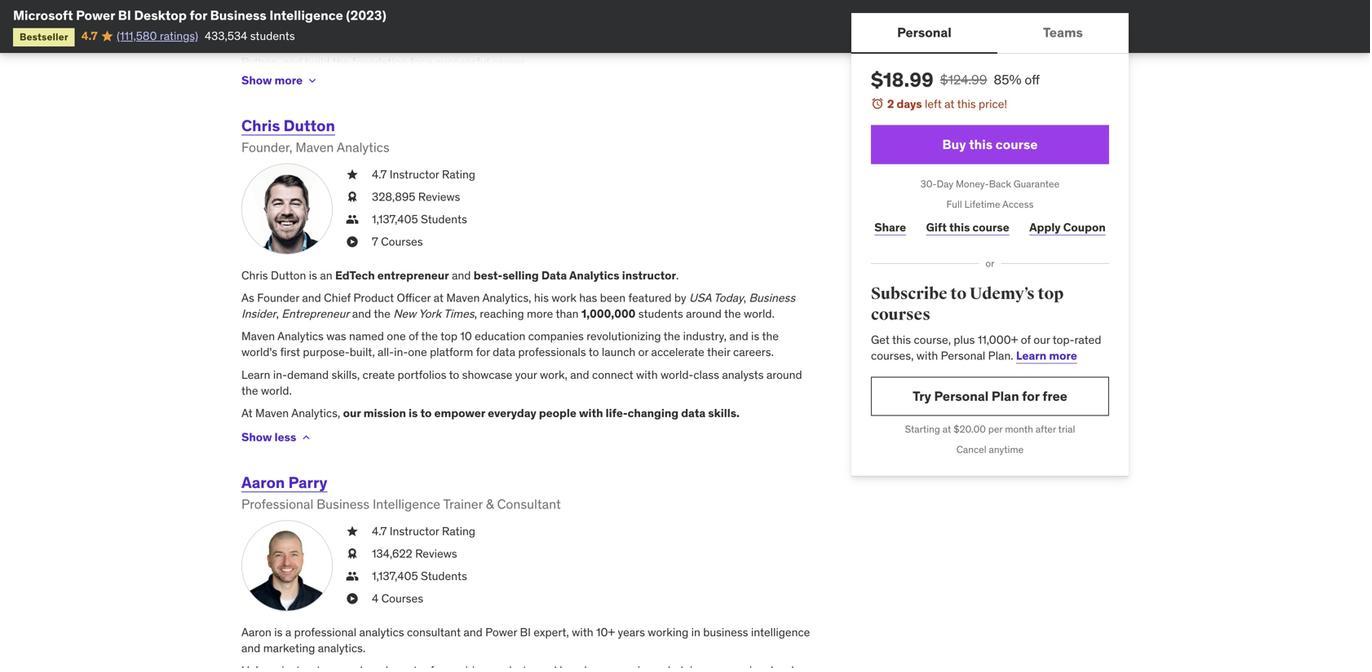 Task type: describe. For each thing, give the bounding box(es) containing it.
top-
[[1053, 333, 1075, 347]]

and right 'tableau' at top right
[[772, 39, 791, 53]]

0 vertical spatial at
[[944, 97, 955, 111]]

world's
[[241, 345, 277, 360]]

aaron for is
[[241, 625, 272, 640]]

of for our
[[1021, 333, 1031, 347]]

4.7 for chris dutton
[[372, 167, 387, 182]]

4.7 instructor rating for parry
[[372, 524, 475, 539]]

try personal plan for free
[[913, 388, 1067, 405]]

parry
[[288, 473, 327, 493]]

founder
[[257, 291, 299, 305]]

0 vertical spatial data
[[493, 345, 515, 360]]

times
[[444, 307, 474, 321]]

for inside we've helped 1,000,000+ students build job-ready skills, master tools like excel, sql, power bi, tableau and python, and build the foundation for a successful career.
[[410, 55, 424, 69]]

create
[[363, 368, 395, 382]]

10
[[460, 329, 472, 344]]

0 vertical spatial learn
[[1016, 349, 1047, 363]]

chief
[[324, 291, 351, 305]]

industry,
[[683, 329, 727, 344]]

$20.00
[[954, 423, 986, 436]]

education
[[475, 329, 525, 344]]

1,137,405 students for aaron parry
[[372, 569, 467, 584]]

the down usa today
[[724, 307, 741, 321]]

is inside aaron is a professional analytics consultant and power bi expert, with 10+ years working in business intelligence and marketing analytics.
[[274, 625, 283, 640]]

back
[[989, 178, 1011, 191]]

with inside get this course, plus 11,000+ of our top-rated courses, with personal plan.
[[917, 349, 938, 363]]

dutton for chris dutton founder, maven analytics
[[284, 116, 335, 135]]

(111,580 ratings)
[[117, 28, 198, 43]]

0 vertical spatial bi
[[118, 7, 131, 24]]

tools
[[571, 39, 596, 53]]

officer
[[397, 291, 431, 305]]

0 vertical spatial power
[[76, 7, 115, 24]]

analytics.
[[318, 641, 366, 656]]

xsmall image inside show more button
[[306, 74, 319, 87]]

courses,
[[871, 349, 914, 363]]

companies
[[528, 329, 584, 344]]

your
[[515, 368, 537, 382]]

and up entrepreneur
[[302, 291, 321, 305]]

433,534 students
[[205, 28, 295, 43]]

intelligence inside the aaron parry professional business intelligence trainer & consultant
[[373, 496, 440, 513]]

10+
[[596, 625, 615, 640]]

a inside we've helped 1,000,000+ students build job-ready skills, master tools like excel, sql, power bi, tableau and python, and build the foundation for a successful career.
[[427, 55, 433, 69]]

york
[[418, 307, 441, 321]]

get this course, plus 11,000+ of our top-rated courses, with personal plan.
[[871, 333, 1101, 363]]

world. inside maven analytics was named one of the top 10 education companies revolutionizing the industry, and is the world's first purpose-built, all-in-one platform for data professionals to launch or accelerate their careers. learn in-demand skills, create portfolios to showcase your work, and connect with world-class analysts around the world. at maven analytics, our mission is to empower everyday people with life-changing data skills.
[[261, 384, 292, 398]]

helped
[[274, 39, 309, 53]]

0 vertical spatial intelligence
[[269, 7, 343, 24]]

xsmall image for 328,895 reviews
[[346, 189, 359, 205]]

life-
[[606, 406, 628, 421]]

maven up world's
[[241, 329, 275, 344]]

is left an
[[309, 268, 317, 283]]

, entrepreneur and the new york times , reaching more than 1,000,000 students around the world.
[[276, 307, 775, 321]]

platform
[[430, 345, 473, 360]]

0 horizontal spatial build
[[305, 55, 330, 69]]

4
[[372, 592, 379, 606]]

students for dutton
[[421, 212, 467, 227]]

xsmall image for 1,137,405 students
[[346, 569, 359, 585]]

instructor for dutton
[[390, 167, 439, 182]]

1 vertical spatial more
[[527, 307, 553, 321]]

1 horizontal spatial in-
[[394, 345, 408, 360]]

this down $124.99
[[957, 97, 976, 111]]

show more button
[[241, 65, 319, 97]]

python,
[[241, 55, 280, 69]]

ratings)
[[160, 28, 198, 43]]

(111,580
[[117, 28, 157, 43]]

business inside "business insider"
[[749, 291, 795, 305]]

students inside we've helped 1,000,000+ students build job-ready skills, master tools like excel, sql, power bi, tableau and python, and build the foundation for a successful career.
[[375, 39, 420, 53]]

new
[[393, 307, 416, 321]]

sql,
[[652, 39, 677, 53]]

maven inside chris dutton founder, maven analytics
[[296, 139, 334, 156]]

built,
[[350, 345, 375, 360]]

professional
[[294, 625, 356, 640]]

instructor
[[622, 268, 676, 283]]

and left best-
[[452, 268, 471, 283]]

get
[[871, 333, 890, 347]]

skills, inside we've helped 1,000,000+ students build job-ready skills, master tools like excel, sql, power bi, tableau and python, and build the foundation for a successful career.
[[502, 39, 530, 53]]

chris dutton image
[[241, 163, 333, 255]]

analytics inside chris dutton founder, maven analytics
[[337, 139, 390, 156]]

and down helped
[[283, 55, 302, 69]]

the up at
[[241, 384, 258, 398]]

the down 'york' at the top left of the page
[[421, 329, 438, 344]]

we've helped 1,000,000+ students build job-ready skills, master tools like excel, sql, power bi, tableau and python, and build the foundation for a successful career.
[[241, 39, 791, 69]]

xsmall image inside "show less" button
[[300, 431, 313, 445]]

0 horizontal spatial ,
[[276, 307, 279, 321]]

entrepreneur
[[282, 307, 349, 321]]

chris dutton link
[[241, 116, 335, 135]]

maven up 'times'
[[446, 291, 480, 305]]

0 vertical spatial analytics,
[[482, 291, 531, 305]]

0 vertical spatial one
[[387, 329, 406, 344]]

4.7 for aaron parry
[[372, 524, 387, 539]]

xsmall image for 4.7 instructor rating
[[346, 524, 359, 540]]

empower
[[434, 406, 485, 421]]

by
[[674, 291, 686, 305]]

maven up show less
[[255, 406, 289, 421]]

job-
[[450, 39, 471, 53]]

course for buy this course
[[996, 136, 1038, 153]]

and right work,
[[570, 368, 589, 382]]

subscribe
[[871, 284, 947, 304]]

courses for chris dutton
[[381, 235, 423, 249]]

0 horizontal spatial around
[[686, 307, 722, 321]]

udemy's
[[970, 284, 1035, 304]]

top inside maven analytics was named one of the top 10 education companies revolutionizing the industry, and is the world's first purpose-built, all-in-one platform for data professionals to launch or accelerate their careers. learn in-demand skills, create portfolios to showcase your work, and connect with world-class analysts around the world. at maven analytics, our mission is to empower everyday people with life-changing data skills.
[[440, 329, 457, 344]]

alarm image
[[871, 97, 884, 110]]

1,000,000+
[[312, 39, 372, 53]]

maven analytics was named one of the top 10 education companies revolutionizing the industry, and is the world's first purpose-built, all-in-one platform for data professionals to launch or accelerate their careers. learn in-demand skills, create portfolios to showcase your work, and connect with world-class analysts around the world. at maven analytics, our mission is to empower everyday people with life-changing data skills.
[[241, 329, 802, 421]]

dutton for chris dutton is an edtech entrepreneur and best-selling data analytics instructor .
[[271, 268, 306, 283]]

left
[[925, 97, 942, 111]]

2 horizontal spatial ,
[[744, 291, 746, 305]]

career.
[[492, 55, 527, 69]]

xsmall image for 134,622 reviews
[[346, 546, 359, 562]]

cancel
[[956, 443, 987, 456]]

more for show more
[[275, 73, 303, 88]]

2 horizontal spatial students
[[638, 307, 683, 321]]

.
[[676, 268, 679, 283]]

433,534
[[205, 28, 247, 43]]

xsmall image for 4.7 instructor rating
[[346, 167, 359, 183]]

the up "accelerate"
[[664, 329, 680, 344]]

7 courses
[[372, 235, 423, 249]]

around inside maven analytics was named one of the top 10 education companies revolutionizing the industry, and is the world's first purpose-built, all-in-one platform for data professionals to launch or accelerate their careers. learn in-demand skills, create portfolios to showcase your work, and connect with world-class analysts around the world. at maven analytics, our mission is to empower everyday people with life-changing data skills.
[[766, 368, 802, 382]]

a inside aaron is a professional analytics consultant and power bi expert, with 10+ years working in business intelligence and marketing analytics.
[[285, 625, 291, 640]]

30-day money-back guarantee full lifetime access
[[921, 178, 1060, 211]]

business
[[703, 625, 748, 640]]

gift this course link
[[923, 211, 1013, 244]]

328,895
[[372, 190, 415, 204]]

for left free
[[1022, 388, 1040, 405]]

and left 'marketing'
[[241, 641, 260, 656]]

revolutionizing
[[587, 329, 661, 344]]

2 horizontal spatial analytics
[[569, 268, 620, 283]]

master
[[533, 39, 568, 53]]

personal button
[[851, 13, 997, 52]]

1,137,405 for aaron parry
[[372, 569, 418, 584]]

4.7 instructor rating for dutton
[[372, 167, 475, 182]]

30-
[[921, 178, 937, 191]]

$124.99
[[940, 71, 987, 88]]

like
[[599, 39, 616, 53]]

skills, inside maven analytics was named one of the top 10 education companies revolutionizing the industry, and is the world's first purpose-built, all-in-one platform for data professionals to launch or accelerate their careers. learn in-demand skills, create portfolios to showcase your work, and connect with world-class analysts around the world. at maven analytics, our mission is to empower everyday people with life-changing data skills.
[[332, 368, 360, 382]]

and down the product
[[352, 307, 371, 321]]

1,137,405 students for chris dutton
[[372, 212, 467, 227]]

tab list containing personal
[[851, 13, 1129, 54]]

coupon
[[1063, 220, 1106, 235]]

of for the
[[409, 329, 419, 344]]

best-
[[474, 268, 503, 283]]

everyday
[[488, 406, 536, 421]]

$18.99 $124.99 85% off
[[871, 68, 1040, 92]]

analytics
[[359, 625, 404, 640]]

try
[[913, 388, 931, 405]]

is up careers.
[[751, 329, 759, 344]]

been
[[600, 291, 626, 305]]

personal inside button
[[897, 24, 952, 41]]

full
[[946, 198, 962, 211]]

data
[[541, 268, 567, 283]]

money-
[[956, 178, 989, 191]]

course,
[[914, 333, 951, 347]]

product
[[353, 291, 394, 305]]

entrepreneur
[[377, 268, 449, 283]]

analytics, inside maven analytics was named one of the top 10 education companies revolutionizing the industry, and is the world's first purpose-built, all-in-one platform for data professionals to launch or accelerate their careers. learn in-demand skills, create portfolios to showcase your work, and connect with world-class analysts around the world. at maven analytics, our mission is to empower everyday people with life-changing data skills.
[[291, 406, 340, 421]]

and up careers.
[[729, 329, 748, 344]]

with left life-
[[579, 406, 603, 421]]

or inside maven analytics was named one of the top 10 education companies revolutionizing the industry, and is the world's first purpose-built, all-in-one platform for data professionals to launch or accelerate their careers. learn in-demand skills, create portfolios to showcase your work, and connect with world-class analysts around the world. at maven analytics, our mission is to empower everyday people with life-changing data skills.
[[638, 345, 649, 360]]



Task type: vqa. For each thing, say whether or not it's contained in the screenshot.
mission
yes



Task type: locate. For each thing, give the bounding box(es) containing it.
an
[[320, 268, 332, 283]]

around down careers.
[[766, 368, 802, 382]]

dutton up founder,
[[284, 116, 335, 135]]

analysts
[[722, 368, 764, 382]]

course inside gift this course link
[[973, 220, 1009, 235]]

1 vertical spatial reviews
[[415, 547, 457, 561]]

0 vertical spatial skills,
[[502, 39, 530, 53]]

more
[[275, 73, 303, 88], [527, 307, 553, 321], [1049, 349, 1077, 363]]

personal
[[897, 24, 952, 41], [941, 349, 985, 363], [934, 388, 989, 405]]

business down parry
[[317, 496, 370, 513]]

ready
[[471, 39, 499, 53]]

2 vertical spatial analytics
[[277, 329, 324, 344]]

learn more link
[[1016, 349, 1077, 363]]

of inside maven analytics was named one of the top 10 education companies revolutionizing the industry, and is the world's first purpose-built, all-in-one platform for data professionals to launch or accelerate their careers. learn in-demand skills, create portfolios to showcase your work, and connect with world-class analysts around the world. at maven analytics, our mission is to empower everyday people with life-changing data skills.
[[409, 329, 419, 344]]

1 vertical spatial business
[[749, 291, 795, 305]]

analytics up 328,895
[[337, 139, 390, 156]]

xsmall image down chris dutton founder, maven analytics
[[346, 167, 359, 183]]

aaron parry link
[[241, 473, 327, 493]]

2 horizontal spatial more
[[1049, 349, 1077, 363]]

students down 134,622 reviews
[[421, 569, 467, 584]]

1 vertical spatial chris
[[241, 268, 268, 283]]

3 xsmall image from the top
[[346, 524, 359, 540]]

expert,
[[534, 625, 569, 640]]

0 horizontal spatial more
[[275, 73, 303, 88]]

0 vertical spatial world.
[[744, 307, 775, 321]]

analytics up has
[[569, 268, 620, 283]]

1 horizontal spatial our
[[1034, 333, 1050, 347]]

aaron parry professional business intelligence trainer & consultant
[[241, 473, 561, 513]]

power inside aaron is a professional analytics consultant and power bi expert, with 10+ years working in business intelligence and marketing analytics.
[[485, 625, 517, 640]]

4.7 instructor rating up 134,622 reviews
[[372, 524, 475, 539]]

1 horizontal spatial intelligence
[[373, 496, 440, 513]]

2 vertical spatial personal
[[934, 388, 989, 405]]

1 horizontal spatial ,
[[474, 307, 477, 321]]

intelligence
[[751, 625, 810, 640]]

show down python,
[[241, 73, 272, 88]]

1 horizontal spatial business
[[317, 496, 370, 513]]

trial
[[1058, 423, 1075, 436]]

power right microsoft
[[76, 7, 115, 24]]

at inside starting at $20.00 per month after trial cancel anytime
[[943, 423, 951, 436]]

0 horizontal spatial top
[[440, 329, 457, 344]]

bi
[[118, 7, 131, 24], [520, 625, 531, 640]]

instructor up 328,895 reviews
[[390, 167, 439, 182]]

their
[[707, 345, 730, 360]]

analytics, up reaching
[[482, 291, 531, 305]]

show for show more
[[241, 73, 272, 88]]

the down the product
[[374, 307, 391, 321]]

to left launch
[[589, 345, 599, 360]]

intelligence up 134,622 reviews
[[373, 496, 440, 513]]

launch
[[602, 345, 636, 360]]

0 horizontal spatial bi
[[118, 7, 131, 24]]

0 vertical spatial 1,137,405 students
[[372, 212, 467, 227]]

xsmall image
[[346, 189, 359, 205], [346, 212, 359, 228], [346, 524, 359, 540], [346, 546, 359, 562]]

4 courses
[[372, 592, 423, 606]]

students down the featured at the left top of the page
[[638, 307, 683, 321]]

134,622
[[372, 547, 412, 561]]

show inside button
[[241, 73, 272, 88]]

edtech
[[335, 268, 375, 283]]

1 vertical spatial power
[[680, 39, 711, 53]]

0 vertical spatial around
[[686, 307, 722, 321]]

chris inside chris dutton founder, maven analytics
[[241, 116, 280, 135]]

bi inside aaron is a professional analytics consultant and power bi expert, with 10+ years working in business intelligence and marketing analytics.
[[520, 625, 531, 640]]

, up careers.
[[744, 291, 746, 305]]

students
[[250, 28, 295, 43], [375, 39, 420, 53], [638, 307, 683, 321]]

2 show from the top
[[241, 430, 272, 445]]

2 horizontal spatial power
[[680, 39, 711, 53]]

1 vertical spatial rating
[[442, 524, 475, 539]]

course for gift this course
[[973, 220, 1009, 235]]

chris for chris dutton is an edtech entrepreneur and best-selling data analytics instructor .
[[241, 268, 268, 283]]

course down lifetime
[[973, 220, 1009, 235]]

chris up as
[[241, 268, 268, 283]]

buy
[[942, 136, 966, 153]]

business insider
[[241, 291, 795, 321]]

rated
[[1075, 333, 1101, 347]]

apply
[[1029, 220, 1061, 235]]

0 vertical spatial our
[[1034, 333, 1050, 347]]

1 vertical spatial learn
[[241, 368, 270, 382]]

rating for parry
[[442, 524, 475, 539]]

aaron is a professional analytics consultant and power bi expert, with 10+ years working in business intelligence and marketing analytics.
[[241, 625, 810, 656]]

1,137,405 up 4 courses
[[372, 569, 418, 584]]

class
[[694, 368, 719, 382]]

1 vertical spatial a
[[285, 625, 291, 640]]

business up 433,534 students
[[210, 7, 267, 24]]

aaron inside the aaron parry professional business intelligence trainer & consultant
[[241, 473, 285, 493]]

learn
[[1016, 349, 1047, 363], [241, 368, 270, 382]]

0 vertical spatial a
[[427, 55, 433, 69]]

students for parry
[[421, 569, 467, 584]]

xsmall image right less
[[300, 431, 313, 445]]

0 vertical spatial rating
[[442, 167, 475, 182]]

marketing
[[263, 641, 315, 656]]

1,137,405 for chris dutton
[[372, 212, 418, 227]]

this inside get this course, plus 11,000+ of our top-rated courses, with personal plan.
[[892, 333, 911, 347]]

teams
[[1043, 24, 1083, 41]]

at left $20.00
[[943, 423, 951, 436]]

1 xsmall image from the top
[[346, 189, 359, 205]]

buy this course
[[942, 136, 1038, 153]]

microsoft power bi desktop for business intelligence (2023)
[[13, 7, 386, 24]]

0 vertical spatial or
[[986, 257, 995, 270]]

and right "consultant"
[[464, 625, 483, 640]]

0 horizontal spatial a
[[285, 625, 291, 640]]

more down top-
[[1049, 349, 1077, 363]]

0 vertical spatial courses
[[381, 235, 423, 249]]

4 xsmall image from the top
[[346, 546, 359, 562]]

4.7 right 'bestseller'
[[81, 28, 98, 43]]

tab list
[[851, 13, 1129, 54]]

1 horizontal spatial data
[[681, 406, 706, 421]]

xsmall image
[[306, 74, 319, 87], [346, 167, 359, 183], [346, 234, 359, 250], [300, 431, 313, 445], [346, 569, 359, 585], [346, 591, 359, 607]]

for
[[190, 7, 207, 24], [410, 55, 424, 69], [476, 345, 490, 360], [1022, 388, 1040, 405]]

aaron up 'marketing'
[[241, 625, 272, 640]]

1 vertical spatial build
[[305, 55, 330, 69]]

show inside button
[[241, 430, 272, 445]]

tableau
[[730, 39, 770, 53]]

1 vertical spatial dutton
[[271, 268, 306, 283]]

this up courses,
[[892, 333, 911, 347]]

1 horizontal spatial more
[[527, 307, 553, 321]]

as founder and chief product officer at maven analytics, his work has been featured by usa today ,
[[241, 291, 749, 305]]

1 aaron from the top
[[241, 473, 285, 493]]

2 students from the top
[[421, 569, 467, 584]]

0 vertical spatial business
[[210, 7, 267, 24]]

reviews for chris dutton
[[418, 190, 460, 204]]

successful
[[435, 55, 489, 69]]

2
[[887, 97, 894, 111]]

build left job-
[[422, 39, 448, 53]]

month
[[1005, 423, 1033, 436]]

show for show less
[[241, 430, 272, 445]]

1 horizontal spatial top
[[1038, 284, 1064, 304]]

2 days left at this price!
[[887, 97, 1007, 111]]

1,137,405 down 328,895
[[372, 212, 418, 227]]

0 horizontal spatial analytics,
[[291, 406, 340, 421]]

1 vertical spatial students
[[421, 569, 467, 584]]

in- up portfolios
[[394, 345, 408, 360]]

0 vertical spatial course
[[996, 136, 1038, 153]]

mission
[[363, 406, 406, 421]]

1 instructor from the top
[[390, 167, 439, 182]]

2 courses from the top
[[381, 592, 423, 606]]

rating down trainer
[[442, 524, 475, 539]]

courses
[[381, 235, 423, 249], [381, 592, 423, 606]]

or up udemy's in the right top of the page
[[986, 257, 995, 270]]

students
[[421, 212, 467, 227], [421, 569, 467, 584]]

1 horizontal spatial a
[[427, 55, 433, 69]]

students up python,
[[250, 28, 295, 43]]

1 vertical spatial personal
[[941, 349, 985, 363]]

0 vertical spatial 4.7
[[81, 28, 98, 43]]

0 vertical spatial chris
[[241, 116, 280, 135]]

to inside subscribe to udemy's top courses
[[950, 284, 967, 304]]

or right launch
[[638, 345, 649, 360]]

work,
[[540, 368, 568, 382]]

dutton
[[284, 116, 335, 135], [271, 268, 306, 283]]

desktop
[[134, 7, 187, 24]]

this for buy
[[969, 136, 993, 153]]

1 horizontal spatial of
[[1021, 333, 1031, 347]]

in
[[691, 625, 700, 640]]

1 horizontal spatial or
[[986, 257, 995, 270]]

personal up $20.00
[[934, 388, 989, 405]]

0 horizontal spatial in-
[[273, 368, 287, 382]]

price!
[[979, 97, 1007, 111]]

top inside subscribe to udemy's top courses
[[1038, 284, 1064, 304]]

more inside show more button
[[275, 73, 303, 88]]

0 horizontal spatial learn
[[241, 368, 270, 382]]

1 horizontal spatial around
[[766, 368, 802, 382]]

named
[[349, 329, 384, 344]]

analytics inside maven analytics was named one of the top 10 education companies revolutionizing the industry, and is the world's first purpose-built, all-in-one platform for data professionals to launch or accelerate their careers. learn in-demand skills, create portfolios to showcase your work, and connect with world-class analysts around the world. at maven analytics, our mission is to empower everyday people with life-changing data skills.
[[277, 329, 324, 344]]

courses for aaron parry
[[381, 592, 423, 606]]

power
[[76, 7, 115, 24], [680, 39, 711, 53], [485, 625, 517, 640]]

rating up 328,895 reviews
[[442, 167, 475, 182]]

2 1,137,405 from the top
[[372, 569, 418, 584]]

of
[[409, 329, 419, 344], [1021, 333, 1031, 347]]

to down platform
[[449, 368, 459, 382]]

, down as founder and chief product officer at maven analytics, his work has been featured by usa today ,
[[474, 307, 477, 321]]

0 horizontal spatial analytics
[[277, 329, 324, 344]]

2 horizontal spatial business
[[749, 291, 795, 305]]

1 vertical spatial at
[[434, 291, 444, 305]]

is up 'marketing'
[[274, 625, 283, 640]]

xsmall image down the aaron parry professional business intelligence trainer & consultant
[[346, 524, 359, 540]]

1 vertical spatial 1,137,405
[[372, 569, 418, 584]]

course inside buy this course button
[[996, 136, 1038, 153]]

2 aaron from the top
[[241, 625, 272, 640]]

founder,
[[241, 139, 292, 156]]

chris dutton is an edtech entrepreneur and best-selling data analytics instructor .
[[241, 268, 679, 283]]

2 vertical spatial 4.7
[[372, 524, 387, 539]]

the inside we've helped 1,000,000+ students build job-ready skills, master tools like excel, sql, power bi, tableau and python, and build the foundation for a successful career.
[[332, 55, 349, 69]]

1 vertical spatial skills,
[[332, 368, 360, 382]]

than
[[556, 307, 579, 321]]

learn right plan.
[[1016, 349, 1047, 363]]

$18.99
[[871, 68, 934, 92]]

1 horizontal spatial power
[[485, 625, 517, 640]]

power inside we've helped 1,000,000+ students build job-ready skills, master tools like excel, sql, power bi, tableau and python, and build the foundation for a successful career.
[[680, 39, 711, 53]]

1 show from the top
[[241, 73, 272, 88]]

share button
[[871, 211, 910, 244]]

, down "founder" at the left of the page
[[276, 307, 279, 321]]

with left 10+
[[572, 625, 593, 640]]

1 vertical spatial 1,137,405 students
[[372, 569, 467, 584]]

his
[[534, 291, 549, 305]]

reviews right 134,622
[[415, 547, 457, 561]]

of up learn more
[[1021, 333, 1031, 347]]

our inside maven analytics was named one of the top 10 education companies revolutionizing the industry, and is the world's first purpose-built, all-in-one platform for data professionals to launch or accelerate their careers. learn in-demand skills, create portfolios to showcase your work, and connect with world-class analysts around the world. at maven analytics, our mission is to empower everyday people with life-changing data skills.
[[343, 406, 361, 421]]

aaron inside aaron is a professional analytics consultant and power bi expert, with 10+ years working in business intelligence and marketing analytics.
[[241, 625, 272, 640]]

0 vertical spatial top
[[1038, 284, 1064, 304]]

reviews for aaron parry
[[415, 547, 457, 561]]

1 vertical spatial analytics,
[[291, 406, 340, 421]]

1 1,137,405 students from the top
[[372, 212, 467, 227]]

0 vertical spatial build
[[422, 39, 448, 53]]

our inside get this course, plus 11,000+ of our top-rated courses, with personal plan.
[[1034, 333, 1050, 347]]

bi,
[[714, 39, 728, 53]]

top up top-
[[1038, 284, 1064, 304]]

courses right 4
[[381, 592, 423, 606]]

business right usa today
[[749, 291, 795, 305]]

this right gift
[[949, 220, 970, 235]]

is right mission
[[409, 406, 418, 421]]

1 horizontal spatial world.
[[744, 307, 775, 321]]

2 1,137,405 students from the top
[[372, 569, 467, 584]]

for up showcase
[[476, 345, 490, 360]]

aaron parry image
[[241, 521, 333, 612]]

0 vertical spatial 1,137,405
[[372, 212, 418, 227]]

bestseller
[[20, 31, 68, 43]]

anytime
[[989, 443, 1024, 456]]

1 chris from the top
[[241, 116, 280, 135]]

1 4.7 instructor rating from the top
[[372, 167, 475, 182]]

0 horizontal spatial one
[[387, 329, 406, 344]]

to left udemy's in the right top of the page
[[950, 284, 967, 304]]

top up platform
[[440, 329, 457, 344]]

was
[[326, 329, 346, 344]]

0 vertical spatial reviews
[[418, 190, 460, 204]]

1 horizontal spatial students
[[375, 39, 420, 53]]

1 vertical spatial bi
[[520, 625, 531, 640]]

at up 'york' at the top left of the page
[[434, 291, 444, 305]]

one up portfolios
[[408, 345, 427, 360]]

aaron up the professional
[[241, 473, 285, 493]]

0 vertical spatial instructor
[[390, 167, 439, 182]]

instructor for parry
[[390, 524, 439, 539]]

0 horizontal spatial world.
[[261, 384, 292, 398]]

chris for chris dutton founder, maven analytics
[[241, 116, 280, 135]]

courses right 7
[[381, 235, 423, 249]]

2 vertical spatial at
[[943, 423, 951, 436]]

2 xsmall image from the top
[[346, 212, 359, 228]]

chris up founder,
[[241, 116, 280, 135]]

0 vertical spatial personal
[[897, 24, 952, 41]]

intelligence up helped
[[269, 7, 343, 24]]

subscribe to udemy's top courses
[[871, 284, 1064, 325]]

people
[[539, 406, 576, 421]]

2 vertical spatial more
[[1049, 349, 1077, 363]]

0 horizontal spatial business
[[210, 7, 267, 24]]

xsmall image for 4 courses
[[346, 591, 359, 607]]

1 horizontal spatial learn
[[1016, 349, 1047, 363]]

off
[[1025, 71, 1040, 88]]

xsmall image for 1,137,405 students
[[346, 212, 359, 228]]

2 chris from the top
[[241, 268, 268, 283]]

usa today
[[689, 291, 744, 305]]

lifetime
[[964, 198, 1000, 211]]

of inside get this course, plus 11,000+ of our top-rated courses, with personal plan.
[[1021, 333, 1031, 347]]

aaron
[[241, 473, 285, 493], [241, 625, 272, 640]]

bi left "expert,"
[[520, 625, 531, 640]]

1 students from the top
[[421, 212, 467, 227]]

rating for dutton
[[442, 167, 475, 182]]

(2023)
[[346, 7, 386, 24]]

world. down demand
[[261, 384, 292, 398]]

328,895 reviews
[[372, 190, 460, 204]]

years
[[618, 625, 645, 640]]

data down education
[[493, 345, 515, 360]]

1 vertical spatial our
[[343, 406, 361, 421]]

world. up careers.
[[744, 307, 775, 321]]

2 rating from the top
[[442, 524, 475, 539]]

aaron for parry
[[241, 473, 285, 493]]

for up ratings)
[[190, 7, 207, 24]]

consultant
[[407, 625, 461, 640]]

0 horizontal spatial our
[[343, 406, 361, 421]]

days
[[897, 97, 922, 111]]

11,000+
[[978, 333, 1018, 347]]

with left world-
[[636, 368, 658, 382]]

0 vertical spatial aaron
[[241, 473, 285, 493]]

world-
[[661, 368, 694, 382]]

demand
[[287, 368, 329, 382]]

1 vertical spatial data
[[681, 406, 706, 421]]

more for learn more
[[1049, 349, 1077, 363]]

0 horizontal spatial skills,
[[332, 368, 360, 382]]

with inside aaron is a professional analytics consultant and power bi expert, with 10+ years working in business intelligence and marketing analytics.
[[572, 625, 593, 640]]

xsmall image up professional
[[346, 569, 359, 585]]

&
[[486, 496, 494, 513]]

personal down the plus
[[941, 349, 985, 363]]

4.7 instructor rating up 328,895 reviews
[[372, 167, 475, 182]]

to left empower
[[420, 406, 432, 421]]

2 vertical spatial power
[[485, 625, 517, 640]]

1 1,137,405 from the top
[[372, 212, 418, 227]]

dutton up "founder" at the left of the page
[[271, 268, 306, 283]]

1 vertical spatial in-
[[273, 368, 287, 382]]

xsmall image left 134,622
[[346, 546, 359, 562]]

students up foundation
[[375, 39, 420, 53]]

1 horizontal spatial bi
[[520, 625, 531, 640]]

2 instructor from the top
[[390, 524, 439, 539]]

buy this course button
[[871, 125, 1109, 164]]

1 vertical spatial intelligence
[[373, 496, 440, 513]]

xsmall image down helped
[[306, 74, 319, 87]]

learn inside maven analytics was named one of the top 10 education companies revolutionizing the industry, and is the world's first purpose-built, all-in-one platform for data professionals to launch or accelerate their careers. learn in-demand skills, create portfolios to showcase your work, and connect with world-class analysts around the world. at maven analytics, our mission is to empower everyday people with life-changing data skills.
[[241, 368, 270, 382]]

share
[[874, 220, 906, 235]]

power left "expert,"
[[485, 625, 517, 640]]

2 4.7 instructor rating from the top
[[372, 524, 475, 539]]

dutton inside chris dutton founder, maven analytics
[[284, 116, 335, 135]]

learn down world's
[[241, 368, 270, 382]]

personal inside get this course, plus 11,000+ of our top-rated courses, with personal plan.
[[941, 349, 985, 363]]

0 vertical spatial dutton
[[284, 116, 335, 135]]

1 vertical spatial course
[[973, 220, 1009, 235]]

1 horizontal spatial one
[[408, 345, 427, 360]]

more down python,
[[275, 73, 303, 88]]

skills, down built,
[[332, 368, 360, 382]]

1 vertical spatial courses
[[381, 592, 423, 606]]

our left mission
[[343, 406, 361, 421]]

xsmall image for 7 courses
[[346, 234, 359, 250]]

the up careers.
[[762, 329, 779, 344]]

for right foundation
[[410, 55, 424, 69]]

xsmall image left 4
[[346, 591, 359, 607]]

1 vertical spatial one
[[408, 345, 427, 360]]

power left "bi,"
[[680, 39, 711, 53]]

1 vertical spatial 4.7
[[372, 167, 387, 182]]

0 horizontal spatial students
[[250, 28, 295, 43]]

reviews
[[418, 190, 460, 204], [415, 547, 457, 561]]

this for gift
[[949, 220, 970, 235]]

excel,
[[619, 39, 649, 53]]

1 vertical spatial world.
[[261, 384, 292, 398]]

skills, up career.
[[502, 39, 530, 53]]

this for get
[[892, 333, 911, 347]]

at right left
[[944, 97, 955, 111]]

business inside the aaron parry professional business intelligence trainer & consultant
[[317, 496, 370, 513]]

and
[[772, 39, 791, 53], [283, 55, 302, 69], [452, 268, 471, 283], [302, 291, 321, 305], [352, 307, 371, 321], [729, 329, 748, 344], [570, 368, 589, 382], [464, 625, 483, 640], [241, 641, 260, 656]]

this inside button
[[969, 136, 993, 153]]

the down 1,000,000+
[[332, 55, 349, 69]]

courses
[[871, 305, 930, 325]]

1 horizontal spatial build
[[422, 39, 448, 53]]

careers.
[[733, 345, 774, 360]]

our up learn more link
[[1034, 333, 1050, 347]]

day
[[937, 178, 953, 191]]

around down usa today
[[686, 307, 722, 321]]

0 vertical spatial more
[[275, 73, 303, 88]]

first
[[280, 345, 300, 360]]

consultant
[[497, 496, 561, 513]]

accelerate
[[651, 345, 705, 360]]

personal up $18.99
[[897, 24, 952, 41]]

instructor up 134,622 reviews
[[390, 524, 439, 539]]

apply coupon button
[[1026, 211, 1109, 244]]

for inside maven analytics was named one of the top 10 education companies revolutionizing the industry, and is the world's first purpose-built, all-in-one platform for data professionals to launch or accelerate their careers. learn in-demand skills, create portfolios to showcase your work, and connect with world-class analysts around the world. at maven analytics, our mission is to empower everyday people with life-changing data skills.
[[476, 345, 490, 360]]

of down new
[[409, 329, 419, 344]]

skills,
[[502, 39, 530, 53], [332, 368, 360, 382]]

1 rating from the top
[[442, 167, 475, 182]]

1 courses from the top
[[381, 235, 423, 249]]



